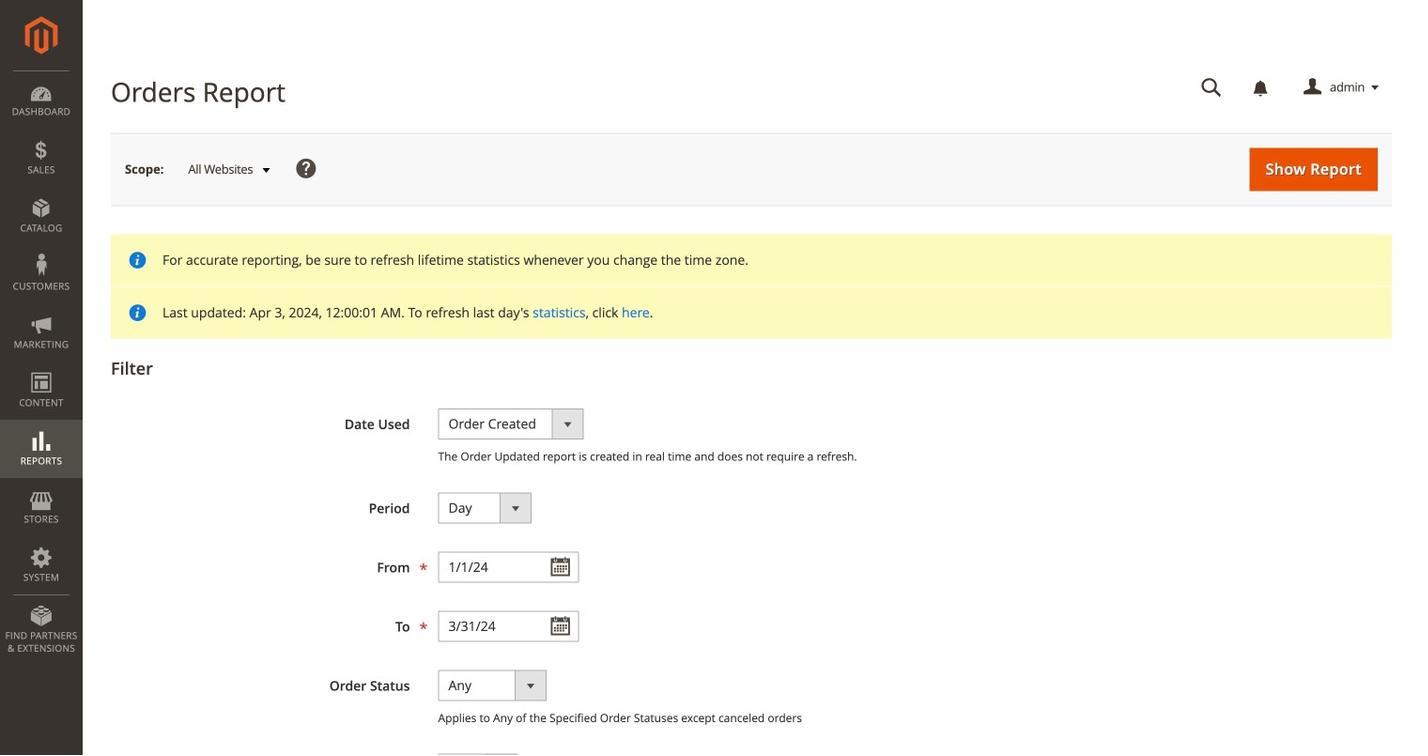 Task type: vqa. For each thing, say whether or not it's contained in the screenshot.
The Magento Admin Panel icon
yes



Task type: describe. For each thing, give the bounding box(es) containing it.
magento admin panel image
[[25, 16, 58, 54]]



Task type: locate. For each thing, give the bounding box(es) containing it.
None text field
[[438, 552, 579, 583], [438, 611, 579, 642], [438, 552, 579, 583], [438, 611, 579, 642]]

menu bar
[[0, 70, 83, 664]]

None text field
[[1188, 71, 1235, 104]]



